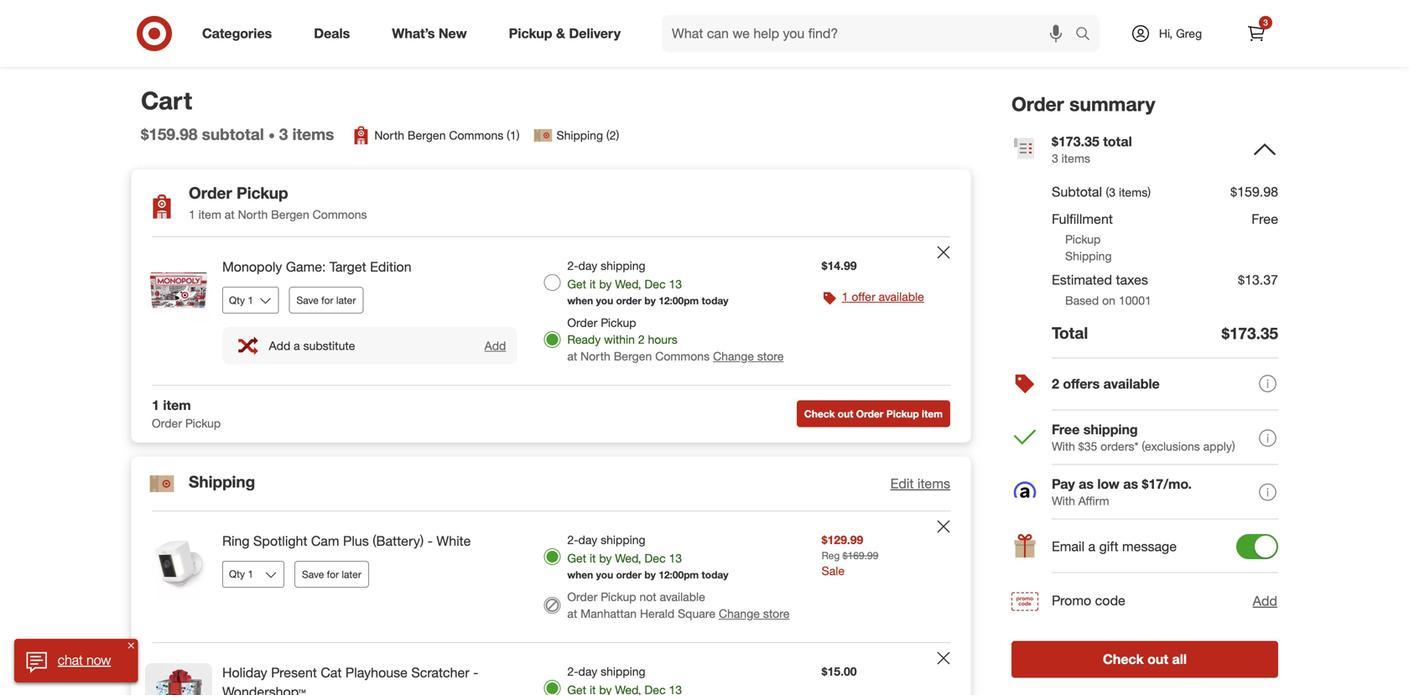 Task type: describe. For each thing, give the bounding box(es) containing it.
3 link
[[1238, 15, 1275, 52]]

available for 2 offers available
[[1104, 376, 1160, 392]]

dec for ring spotlight cam plus (battery) - white
[[645, 551, 666, 566]]

pickup shipping
[[1065, 232, 1112, 264]]

1 item order pickup
[[152, 397, 221, 431]]

get for ring spotlight cam plus (battery) - white
[[567, 551, 586, 566]]

what's
[[392, 25, 435, 42]]

order for monopoly game: target edition
[[616, 294, 642, 307]]

pickup inside check out order pickup item button
[[886, 408, 919, 420]]

get for monopoly game: target edition
[[567, 277, 586, 292]]

save for later button for target
[[289, 287, 364, 314]]

categories link
[[188, 15, 293, 52]]

free for free shipping with $35 orders* (exclusions apply)
[[1052, 422, 1080, 438]]

square
[[678, 606, 716, 621]]

ring spotlight cam plus (battery) - white image
[[145, 532, 212, 599]]

promo code
[[1052, 593, 1126, 609]]

bergen inside order pickup 1 item at north bergen commons
[[271, 207, 309, 222]]

total
[[1103, 133, 1132, 150]]

1 for offer
[[842, 290, 848, 304]]

affirm
[[1079, 494, 1109, 509]]

$173.35 total 3 items
[[1052, 133, 1132, 165]]

$15.00
[[822, 664, 857, 679]]

not available radio
[[544, 597, 561, 614]]

✕
[[128, 640, 134, 651]]

with inside free shipping with $35 orders* (exclusions apply)
[[1052, 439, 1075, 454]]

wed, for monopoly game: target edition
[[615, 277, 641, 292]]

edition
[[370, 259, 412, 275]]

2- for monopoly game: target edition
[[567, 258, 578, 273]]

12:00pm for ring spotlight cam plus (battery) - white
[[659, 569, 699, 581]]

order pickup not available at manhattan herald square change store
[[567, 590, 790, 621]]

chat now dialog
[[14, 639, 138, 683]]

order for order pickup not available at manhattan herald square change store
[[567, 590, 598, 604]]

cart item ready to fulfill group containing holiday present cat playhouse scratcher - wondershop™
[[132, 643, 971, 695]]

shipping up not
[[601, 533, 646, 547]]

edit items
[[891, 476, 950, 492]]

a for email
[[1088, 539, 1096, 555]]

subtotal (3 items)
[[1052, 184, 1151, 200]]

later for target
[[336, 294, 356, 307]]

save for later button for cam
[[294, 561, 369, 588]]

2- for ring spotlight cam plus (battery) - white
[[567, 533, 578, 547]]

now
[[87, 652, 111, 669]]

for for target
[[321, 294, 333, 307]]

estimated
[[1052, 272, 1112, 288]]

what's new link
[[378, 15, 488, 52]]

$159.98 for $159.98
[[1231, 184, 1278, 200]]

2 as from the left
[[1123, 476, 1138, 493]]

later for cam
[[342, 568, 361, 581]]

categories
[[202, 25, 272, 42]]

2-day shipping get it by wed, dec 13 when you order by 12:00pm today for ring spotlight cam plus (battery) - white
[[567, 533, 728, 581]]

check out order pickup item
[[804, 408, 943, 420]]

change inside 'order pickup ready within 2 hours at north bergen commons change store'
[[713, 349, 754, 364]]

hi,
[[1159, 26, 1173, 41]]

white
[[437, 533, 471, 549]]

2 offers available button
[[1012, 358, 1278, 412]]

cam
[[311, 533, 339, 549]]

$173.35 for $173.35
[[1222, 324, 1278, 343]]

save for later for target
[[297, 294, 356, 307]]

0 vertical spatial add button
[[484, 338, 507, 354]]

store inside 'order pickup ready within 2 hours at north bergen commons change store'
[[757, 349, 784, 364]]

pickup inside pickup shipping
[[1065, 232, 1101, 247]]

by up within
[[599, 277, 612, 292]]

chat now
[[58, 652, 111, 669]]

(3
[[1106, 185, 1116, 200]]

hours
[[648, 332, 678, 347]]

commons inside order pickup 1 item at north bergen commons
[[313, 207, 367, 222]]

pickup inside pickup & delivery link
[[509, 25, 552, 42]]

0 vertical spatial north
[[374, 128, 404, 143]]

target
[[330, 259, 366, 275]]

playhouse
[[345, 665, 408, 681]]

subtotal
[[202, 124, 264, 144]]

search
[[1068, 27, 1108, 43]]

2-day shipping get it by wed, dec 13 when you order by 12:00pm today for monopoly game: target edition
[[567, 258, 728, 307]]

order for order pickup ready within 2 hours at north bergen commons change store
[[567, 316, 598, 330]]

reg
[[822, 549, 840, 562]]

check for 1
[[804, 408, 835, 420]]

north bergen commons (1)
[[374, 128, 520, 143]]

ready
[[567, 332, 601, 347]]

3 items
[[279, 124, 334, 144]]

check out all
[[1103, 652, 1187, 668]]

✕ button
[[124, 639, 138, 653]]

low
[[1098, 476, 1120, 493]]

email a gift message
[[1052, 539, 1177, 555]]

you for monopoly game: target edition
[[596, 294, 613, 307]]

game:
[[286, 259, 326, 275]]

offers
[[1063, 376, 1100, 392]]

scratcher
[[411, 665, 470, 681]]

$169.99
[[843, 549, 878, 562]]

hi, greg
[[1159, 26, 1202, 41]]

10001
[[1119, 293, 1152, 308]]

fulfillment
[[1052, 211, 1113, 227]]

0 vertical spatial commons
[[449, 128, 504, 143]]

$173.35 for $173.35 total 3 items
[[1052, 133, 1100, 150]]

items inside $173.35 total 3 items
[[1062, 151, 1090, 165]]

ring
[[222, 533, 250, 549]]

cat
[[321, 665, 342, 681]]

holiday present cat playhouse scratcher - wondershop™
[[222, 665, 478, 695]]

spotlight
[[253, 533, 307, 549]]

shipping for shipping (2)
[[557, 128, 603, 143]]

1 offer available button
[[842, 289, 924, 305]]

Store pickup radio
[[544, 331, 561, 348]]

pay as low as $17/mo. with affirm
[[1052, 476, 1192, 509]]

check out all button
[[1012, 641, 1278, 678]]

3 for 3
[[1263, 17, 1268, 28]]

2 horizontal spatial shipping
[[1065, 249, 1112, 264]]

1 as from the left
[[1079, 476, 1094, 493]]

add for right add button
[[1253, 593, 1278, 609]]

at for order pickup not available at manhattan herald square change store
[[567, 606, 577, 621]]

list containing north bergen commons (1)
[[351, 125, 619, 145]]

ring spotlight cam plus (battery) - white
[[222, 533, 471, 549]]

order summary
[[1012, 92, 1155, 116]]

email
[[1052, 539, 1085, 555]]

it for ring spotlight cam plus (battery) - white
[[590, 551, 596, 566]]

1 horizontal spatial bergen
[[408, 128, 446, 143]]

by up hours
[[645, 294, 656, 307]]

items)
[[1119, 185, 1151, 200]]

monopoly
[[222, 259, 282, 275]]

shipping (2)
[[557, 128, 619, 143]]

monopoly game: target edition link
[[222, 258, 517, 277]]

3 for 3 items
[[279, 124, 288, 144]]

promo
[[1052, 593, 1091, 609]]

order for order summary
[[1012, 92, 1064, 116]]

new
[[439, 25, 467, 42]]

bergen inside 'order pickup ready within 2 hours at north bergen commons change store'
[[614, 349, 652, 364]]

for for cam
[[327, 568, 339, 581]]

message
[[1122, 539, 1177, 555]]

when for ring spotlight cam plus (battery) - white
[[567, 569, 593, 581]]

greg
[[1176, 26, 1202, 41]]

(1)
[[507, 128, 520, 143]]

2 inside 'order pickup ready within 2 hours at north bergen commons change store'
[[638, 332, 645, 347]]

today for ring spotlight cam plus (battery) - white
[[702, 569, 728, 581]]

shipping inside free shipping with $35 orders* (exclusions apply)
[[1084, 422, 1138, 438]]

day for monopoly game: target edition
[[578, 258, 597, 273]]

2 offers available
[[1052, 376, 1160, 392]]

today for monopoly game: target edition
[[702, 294, 728, 307]]



Task type: vqa. For each thing, say whether or not it's contained in the screenshot.
THE 845
no



Task type: locate. For each thing, give the bounding box(es) containing it.
1 vertical spatial change
[[719, 606, 760, 621]]

2 vertical spatial 1
[[152, 397, 159, 414]]

- for scratcher
[[473, 665, 478, 681]]

2 vertical spatial north
[[581, 349, 611, 364]]

- right scratcher
[[473, 665, 478, 681]]

shipping
[[601, 258, 646, 273], [1084, 422, 1138, 438], [601, 533, 646, 547], [601, 664, 646, 679]]

commons left the (1)
[[449, 128, 504, 143]]

save for game:
[[297, 294, 319, 307]]

What can we help you find? suggestions appear below search field
[[662, 15, 1080, 52]]

available inside order pickup not available at manhattan herald square change store
[[660, 590, 705, 604]]

2 horizontal spatial commons
[[655, 349, 710, 364]]

1 when from the top
[[567, 294, 593, 307]]

1 horizontal spatial commons
[[449, 128, 504, 143]]

0 horizontal spatial free
[[1052, 422, 1080, 438]]

3 cart item ready to fulfill group from the top
[[132, 643, 971, 695]]

out inside check out order pickup item button
[[838, 408, 853, 420]]

$35
[[1079, 439, 1097, 454]]

- inside the holiday present cat playhouse scratcher - wondershop™
[[473, 665, 478, 681]]

0 vertical spatial check
[[804, 408, 835, 420]]

1 13 from the top
[[669, 277, 682, 292]]

when up manhattan
[[567, 569, 593, 581]]

wed, up not
[[615, 551, 641, 566]]

1 vertical spatial get
[[567, 551, 586, 566]]

2 13 from the top
[[669, 551, 682, 566]]

shipping up estimated
[[1065, 249, 1112, 264]]

deals
[[314, 25, 350, 42]]

13 up order pickup not available at manhattan herald square change store
[[669, 551, 682, 566]]

wed,
[[615, 277, 641, 292], [615, 551, 641, 566]]

with inside pay as low as $17/mo. with affirm
[[1052, 494, 1075, 509]]

2 vertical spatial cart item ready to fulfill group
[[132, 643, 971, 695]]

1 vertical spatial 13
[[669, 551, 682, 566]]

0 horizontal spatial a
[[294, 338, 300, 353]]

items up subtotal
[[1062, 151, 1090, 165]]

save for later for cam
[[302, 568, 361, 581]]

1 vertical spatial available
[[1104, 376, 1160, 392]]

1 vertical spatial 2-
[[567, 533, 578, 547]]

shipping up ring
[[189, 472, 255, 492]]

0 vertical spatial 13
[[669, 277, 682, 292]]

save
[[297, 294, 319, 307], [302, 568, 324, 581]]

dec up not
[[645, 551, 666, 566]]

0 vertical spatial wed,
[[615, 277, 641, 292]]

1 vertical spatial later
[[342, 568, 361, 581]]

1 horizontal spatial -
[[473, 665, 478, 681]]

pickup inside order pickup not available at manhattan herald square change store
[[601, 590, 636, 604]]

change store button for at manhattan herald square
[[719, 606, 790, 622]]

1 12:00pm from the top
[[659, 294, 699, 307]]

$159.98
[[141, 124, 197, 144], [1231, 184, 1278, 200]]

check for order summary
[[1103, 652, 1144, 668]]

items right edit at the right of the page
[[918, 476, 950, 492]]

a left the gift
[[1088, 539, 1096, 555]]

1 horizontal spatial $173.35
[[1222, 324, 1278, 343]]

1 it from the top
[[590, 277, 596, 292]]

later down target
[[336, 294, 356, 307]]

1 horizontal spatial shipping
[[557, 128, 603, 143]]

it up manhattan
[[590, 551, 596, 566]]

for down monopoly game: target edition
[[321, 294, 333, 307]]

what's new
[[392, 25, 467, 42]]

day for ring spotlight cam plus (battery) - white
[[578, 533, 597, 547]]

order inside 1 item order pickup
[[152, 416, 182, 431]]

2 order from the top
[[616, 569, 642, 581]]

pay
[[1052, 476, 1075, 493]]

on
[[1102, 293, 1116, 308]]

2-day shipping
[[567, 664, 646, 679]]

0 vertical spatial save
[[297, 294, 319, 307]]

get up ready
[[567, 277, 586, 292]]

1 2-day shipping get it by wed, dec 13 when you order by 12:00pm today from the top
[[567, 258, 728, 307]]

2 you from the top
[[596, 569, 613, 581]]

0 horizontal spatial item
[[163, 397, 191, 414]]

day up manhattan
[[578, 533, 597, 547]]

with
[[1052, 439, 1075, 454], [1052, 494, 1075, 509]]

save for later button down cam in the bottom of the page
[[294, 561, 369, 588]]

order inside button
[[856, 408, 884, 420]]

save down game:
[[297, 294, 319, 307]]

north up monopoly
[[238, 207, 268, 222]]

0 horizontal spatial shipping
[[189, 472, 255, 492]]

order inside order pickup not available at manhattan herald square change store
[[567, 590, 598, 604]]

as
[[1079, 476, 1094, 493], [1123, 476, 1138, 493]]

monopoly game: target edition image
[[145, 258, 212, 325]]

3
[[1263, 17, 1268, 28], [279, 124, 288, 144], [1052, 151, 1058, 165]]

1 horizontal spatial check
[[1103, 652, 1144, 668]]

1 vertical spatial dec
[[645, 551, 666, 566]]

today up 'order pickup ready within 2 hours at north bergen commons change store'
[[702, 294, 728, 307]]

1 vertical spatial 2-day shipping get it by wed, dec 13 when you order by 12:00pm today
[[567, 533, 728, 581]]

2 vertical spatial at
[[567, 606, 577, 621]]

a for add
[[294, 338, 300, 353]]

commons inside 'order pickup ready within 2 hours at north bergen commons change store'
[[655, 349, 710, 364]]

$173.35 down "order summary"
[[1052, 133, 1100, 150]]

0 vertical spatial 2-
[[567, 258, 578, 273]]

2 get from the top
[[567, 551, 586, 566]]

free up $13.37
[[1252, 211, 1278, 227]]

wed, for ring spotlight cam plus (battery) - white
[[615, 551, 641, 566]]

1 inside 1 item order pickup
[[152, 397, 159, 414]]

later down plus
[[342, 568, 361, 581]]

by up not
[[645, 569, 656, 581]]

13 up 'order pickup ready within 2 hours at north bergen commons change store'
[[669, 277, 682, 292]]

0 vertical spatial cart item ready to fulfill group
[[132, 238, 971, 385]]

you
[[596, 294, 613, 307], [596, 569, 613, 581]]

1 vertical spatial change store button
[[719, 606, 790, 622]]

(battery)
[[373, 533, 424, 549]]

1
[[189, 207, 195, 222], [842, 290, 848, 304], [152, 397, 159, 414]]

store
[[757, 349, 784, 364], [763, 606, 790, 621]]

2 day from the top
[[578, 533, 597, 547]]

0 horizontal spatial north
[[238, 207, 268, 222]]

1 vertical spatial 12:00pm
[[659, 569, 699, 581]]

holiday present cat playhouse scratcher - wondershop™ link
[[222, 663, 517, 695]]

add a substitute
[[269, 338, 355, 353]]

shipping left "(2)" on the top left of page
[[557, 128, 603, 143]]

offer
[[852, 290, 876, 304]]

0 vertical spatial available
[[879, 290, 924, 304]]

check
[[804, 408, 835, 420], [1103, 652, 1144, 668]]

1 for item
[[152, 397, 159, 414]]

1 vertical spatial $173.35
[[1222, 324, 1278, 343]]

0 horizontal spatial commons
[[313, 207, 367, 222]]

it
[[590, 277, 596, 292], [590, 551, 596, 566]]

1 vertical spatial save for later button
[[294, 561, 369, 588]]

$173.35
[[1052, 133, 1100, 150], [1222, 324, 1278, 343]]

save for later
[[297, 294, 356, 307], [302, 568, 361, 581]]

delivery
[[569, 25, 621, 42]]

2 2- from the top
[[567, 533, 578, 547]]

2 it from the top
[[590, 551, 596, 566]]

0 vertical spatial shipping
[[557, 128, 603, 143]]

&
[[556, 25, 565, 42]]

order inside 'order pickup ready within 2 hours at north bergen commons change store'
[[567, 316, 598, 330]]

cart
[[141, 86, 192, 115]]

1 today from the top
[[702, 294, 728, 307]]

2-day shipping get it by wed, dec 13 when you order by 12:00pm today up not
[[567, 533, 728, 581]]

2 cart item ready to fulfill group from the top
[[132, 512, 971, 642]]

1 inside order pickup 1 item at north bergen commons
[[189, 207, 195, 222]]

0 vertical spatial 2
[[638, 332, 645, 347]]

get up manhattan
[[567, 551, 586, 566]]

order up not
[[616, 569, 642, 581]]

1 horizontal spatial add
[[485, 338, 506, 353]]

1 horizontal spatial a
[[1088, 539, 1096, 555]]

dec for monopoly game: target edition
[[645, 277, 666, 292]]

2 2-day shipping get it by wed, dec 13 when you order by 12:00pm today from the top
[[567, 533, 728, 581]]

sale
[[822, 564, 845, 578]]

1 offer available
[[842, 290, 924, 304]]

holiday
[[222, 665, 267, 681]]

items for 3 items
[[292, 124, 334, 144]]

available for 1 offer available
[[879, 290, 924, 304]]

0 vertical spatial $173.35
[[1052, 133, 1100, 150]]

1 vertical spatial 1
[[842, 290, 848, 304]]

0 vertical spatial you
[[596, 294, 613, 307]]

you for ring spotlight cam plus (battery) - white
[[596, 569, 613, 581]]

1 vertical spatial bergen
[[271, 207, 309, 222]]

3 day from the top
[[578, 664, 597, 679]]

1 vertical spatial wed,
[[615, 551, 641, 566]]

available right offer
[[879, 290, 924, 304]]

present
[[271, 665, 317, 681]]

day
[[578, 258, 597, 273], [578, 533, 597, 547], [578, 664, 597, 679]]

0 horizontal spatial available
[[660, 590, 705, 604]]

for
[[321, 294, 333, 307], [327, 568, 339, 581]]

1 vertical spatial free
[[1052, 422, 1080, 438]]

2 left offers
[[1052, 376, 1059, 392]]

1 wed, from the top
[[615, 277, 641, 292]]

0 vertical spatial order
[[616, 294, 642, 307]]

2 horizontal spatial add
[[1253, 593, 1278, 609]]

items up order pickup 1 item at north bergen commons
[[292, 124, 334, 144]]

1 order from the top
[[616, 294, 642, 307]]

0 horizontal spatial check
[[804, 408, 835, 420]]

with left the $35 at the right bottom of page
[[1052, 439, 1075, 454]]

2 12:00pm from the top
[[659, 569, 699, 581]]

0 vertical spatial with
[[1052, 439, 1075, 454]]

1 horizontal spatial free
[[1252, 211, 1278, 227]]

0 vertical spatial at
[[225, 207, 235, 222]]

pickup inside 1 item order pickup
[[185, 416, 221, 431]]

available right offers
[[1104, 376, 1160, 392]]

1 vertical spatial commons
[[313, 207, 367, 222]]

at inside 'order pickup ready within 2 hours at north bergen commons change store'
[[567, 349, 577, 364]]

2 with from the top
[[1052, 494, 1075, 509]]

0 vertical spatial change
[[713, 349, 754, 364]]

day down manhattan
[[578, 664, 597, 679]]

1 horizontal spatial out
[[1148, 652, 1169, 668]]

free
[[1252, 211, 1278, 227], [1052, 422, 1080, 438]]

2 left hours
[[638, 332, 645, 347]]

$173.35 down $13.37
[[1222, 324, 1278, 343]]

1 horizontal spatial add button
[[1252, 591, 1278, 612]]

north inside order pickup 1 item at north bergen commons
[[238, 207, 268, 222]]

order
[[1012, 92, 1064, 116], [189, 183, 232, 202], [567, 316, 598, 330], [856, 408, 884, 420], [152, 416, 182, 431], [567, 590, 598, 604]]

not
[[640, 590, 657, 604]]

1 you from the top
[[596, 294, 613, 307]]

you up manhattan
[[596, 569, 613, 581]]

0 vertical spatial -
[[428, 533, 433, 549]]

pickup & delivery
[[509, 25, 621, 42]]

code
[[1095, 593, 1126, 609]]

by up manhattan
[[599, 551, 612, 566]]

pickup inside order pickup 1 item at north bergen commons
[[237, 183, 288, 202]]

day up ready
[[578, 258, 597, 273]]

shipping for shipping
[[189, 472, 255, 492]]

save for spotlight
[[302, 568, 324, 581]]

free for free
[[1252, 211, 1278, 227]]

2 horizontal spatial items
[[1062, 151, 1090, 165]]

2 wed, from the top
[[615, 551, 641, 566]]

pickup
[[509, 25, 552, 42], [237, 183, 288, 202], [1065, 232, 1101, 247], [601, 316, 636, 330], [886, 408, 919, 420], [185, 416, 221, 431], [601, 590, 636, 604]]

0 horizontal spatial 3
[[279, 124, 288, 144]]

1 vertical spatial out
[[1148, 652, 1169, 668]]

cart item ready to fulfill group containing ring spotlight cam plus (battery) - white
[[132, 512, 971, 642]]

2 vertical spatial available
[[660, 590, 705, 604]]

later
[[336, 294, 356, 307], [342, 568, 361, 581]]

free up the $35 at the right bottom of page
[[1052, 422, 1080, 438]]

check out order pickup item button
[[797, 401, 950, 427]]

1 vertical spatial with
[[1052, 494, 1075, 509]]

order pickup ready within 2 hours at north bergen commons change store
[[567, 316, 784, 364]]

today
[[702, 294, 728, 307], [702, 569, 728, 581]]

2 horizontal spatial 3
[[1263, 17, 1268, 28]]

12:00pm up order pickup not available at manhattan herald square change store
[[659, 569, 699, 581]]

2 vertical spatial 3
[[1052, 151, 1058, 165]]

edit
[[891, 476, 914, 492]]

2 horizontal spatial bergen
[[614, 349, 652, 364]]

12:00pm
[[659, 294, 699, 307], [659, 569, 699, 581]]

save for later down monopoly game: target edition
[[297, 294, 356, 307]]

13 for ring spotlight cam plus (battery) - white
[[669, 551, 682, 566]]

1 vertical spatial order
[[616, 569, 642, 581]]

1 vertical spatial when
[[567, 569, 593, 581]]

1 horizontal spatial $159.98
[[1231, 184, 1278, 200]]

2 today from the top
[[702, 569, 728, 581]]

2 inside 2 offers available button
[[1052, 376, 1059, 392]]

cart item ready to fulfill group containing monopoly game: target edition
[[132, 238, 971, 385]]

change store button for at north bergen commons
[[713, 348, 784, 365]]

1 get from the top
[[567, 277, 586, 292]]

3 2- from the top
[[567, 664, 578, 679]]

2 vertical spatial day
[[578, 664, 597, 679]]

1 vertical spatial 3
[[279, 124, 288, 144]]

13
[[669, 277, 682, 292], [669, 551, 682, 566]]

ring spotlight cam plus (battery) - white link
[[222, 532, 517, 551]]

summary
[[1070, 92, 1155, 116]]

pickup inside 'order pickup ready within 2 hours at north bergen commons change store'
[[601, 316, 636, 330]]

with down pay
[[1052, 494, 1075, 509]]

plus
[[343, 533, 369, 549]]

dec up hours
[[645, 277, 666, 292]]

0 horizontal spatial $159.98
[[141, 124, 197, 144]]

2 vertical spatial 2-
[[567, 664, 578, 679]]

0 vertical spatial 3
[[1263, 17, 1268, 28]]

save for later button down monopoly game: target edition
[[289, 287, 364, 314]]

as up affirm
[[1079, 476, 1094, 493]]

chat now button
[[14, 639, 138, 683]]

items
[[292, 124, 334, 144], [1062, 151, 1090, 165], [918, 476, 950, 492]]

wed, up within
[[615, 277, 641, 292]]

2 horizontal spatial 1
[[842, 290, 848, 304]]

2 dec from the top
[[645, 551, 666, 566]]

shipping up within
[[601, 258, 646, 273]]

1 inside button
[[842, 290, 848, 304]]

1 vertical spatial at
[[567, 349, 577, 364]]

today up square
[[702, 569, 728, 581]]

pickup & delivery link
[[495, 15, 642, 52]]

1 2- from the top
[[567, 258, 578, 273]]

2-day shipping get it by wed, dec 13 when you order by 12:00pm today up hours
[[567, 258, 728, 307]]

substitute
[[303, 338, 355, 353]]

1 horizontal spatial 3
[[1052, 151, 1058, 165]]

13 for monopoly game: target edition
[[669, 277, 682, 292]]

None radio
[[544, 274, 561, 291], [544, 549, 561, 565], [544, 680, 561, 695], [544, 274, 561, 291], [544, 549, 561, 565], [544, 680, 561, 695]]

12:00pm for monopoly game: target edition
[[659, 294, 699, 307]]

order inside order pickup 1 item at north bergen commons
[[189, 183, 232, 202]]

0 vertical spatial today
[[702, 294, 728, 307]]

1 vertical spatial $159.98
[[1231, 184, 1278, 200]]

order up within
[[616, 294, 642, 307]]

0 vertical spatial 2-day shipping get it by wed, dec 13 when you order by 12:00pm today
[[567, 258, 728, 307]]

add for the topmost add button
[[485, 338, 506, 353]]

1 horizontal spatial 2
[[1052, 376, 1059, 392]]

when up ready
[[567, 294, 593, 307]]

subtotal
[[1052, 184, 1102, 200]]

$159.98 for $159.98 subtotal
[[141, 124, 197, 144]]

$14.99
[[822, 258, 857, 273]]

at inside order pickup not available at manhattan herald square change store
[[567, 606, 577, 621]]

3 inside $173.35 total 3 items
[[1052, 151, 1058, 165]]

0 vertical spatial bergen
[[408, 128, 446, 143]]

commons down hours
[[655, 349, 710, 364]]

save for later button
[[289, 287, 364, 314], [294, 561, 369, 588]]

free inside free shipping with $35 orders* (exclusions apply)
[[1052, 422, 1080, 438]]

at for order pickup 1 item at north bergen commons
[[225, 207, 235, 222]]

0 vertical spatial 12:00pm
[[659, 294, 699, 307]]

2 when from the top
[[567, 569, 593, 581]]

save down cam in the bottom of the page
[[302, 568, 324, 581]]

(2)
[[606, 128, 619, 143]]

available up square
[[660, 590, 705, 604]]

a
[[294, 338, 300, 353], [1088, 539, 1096, 555]]

orders*
[[1101, 439, 1139, 454]]

item inside order pickup 1 item at north bergen commons
[[199, 207, 221, 222]]

change inside order pickup not available at manhattan herald square change store
[[719, 606, 760, 621]]

it up ready
[[590, 277, 596, 292]]

0 vertical spatial day
[[578, 258, 597, 273]]

get
[[567, 277, 586, 292], [567, 551, 586, 566]]

(exclusions
[[1142, 439, 1200, 454]]

save for later down cam in the bottom of the page
[[302, 568, 361, 581]]

2 horizontal spatial north
[[581, 349, 611, 364]]

0 horizontal spatial add
[[269, 338, 290, 353]]

store inside order pickup not available at manhattan herald square change store
[[763, 606, 790, 621]]

bergen
[[408, 128, 446, 143], [271, 207, 309, 222], [614, 349, 652, 364]]

1 horizontal spatial available
[[879, 290, 924, 304]]

2
[[638, 332, 645, 347], [1052, 376, 1059, 392]]

at down ready
[[567, 349, 577, 364]]

- for (battery)
[[428, 533, 433, 549]]

-
[[428, 533, 433, 549], [473, 665, 478, 681]]

affirm image
[[1012, 480, 1038, 506], [1014, 482, 1036, 498]]

1 cart item ready to fulfill group from the top
[[132, 238, 971, 385]]

based on 10001
[[1065, 293, 1152, 308]]

cart item ready to fulfill group
[[132, 238, 971, 385], [132, 512, 971, 642], [132, 643, 971, 695]]

shipping down manhattan
[[601, 664, 646, 679]]

shipping up orders*
[[1084, 422, 1138, 438]]

item inside button
[[922, 408, 943, 420]]

add for add a substitute
[[269, 338, 290, 353]]

order pickup 1 item at north bergen commons
[[189, 183, 367, 222]]

2 vertical spatial shipping
[[189, 472, 255, 492]]

at inside order pickup 1 item at north bergen commons
[[225, 207, 235, 222]]

when for monopoly game: target edition
[[567, 294, 593, 307]]

dec
[[645, 277, 666, 292], [645, 551, 666, 566]]

out for 1
[[838, 408, 853, 420]]

north down ready
[[581, 349, 611, 364]]

by
[[599, 277, 612, 292], [645, 294, 656, 307], [599, 551, 612, 566], [645, 569, 656, 581]]

0 horizontal spatial bergen
[[271, 207, 309, 222]]

item inside 1 item order pickup
[[163, 397, 191, 414]]

north right 3 items
[[374, 128, 404, 143]]

order for ring spotlight cam plus (battery) - white
[[616, 569, 642, 581]]

12:00pm up 'order pickup ready within 2 hours at north bergen commons change store'
[[659, 294, 699, 307]]

a left substitute
[[294, 338, 300, 353]]

0 vertical spatial dec
[[645, 277, 666, 292]]

it for monopoly game: target edition
[[590, 277, 596, 292]]

1 day from the top
[[578, 258, 597, 273]]

$17/mo.
[[1142, 476, 1192, 493]]

apply)
[[1203, 439, 1235, 454]]

0 horizontal spatial add button
[[484, 338, 507, 354]]

at up monopoly
[[225, 207, 235, 222]]

2 vertical spatial commons
[[655, 349, 710, 364]]

3 right greg
[[1263, 17, 1268, 28]]

$159.98 subtotal
[[141, 124, 264, 144]]

order for order pickup 1 item at north bergen commons
[[189, 183, 232, 202]]

out for order summary
[[1148, 652, 1169, 668]]

1 vertical spatial -
[[473, 665, 478, 681]]

you up within
[[596, 294, 613, 307]]

at right not available option
[[567, 606, 577, 621]]

1 with from the top
[[1052, 439, 1075, 454]]

3 up subtotal
[[1052, 151, 1058, 165]]

3 inside 3 link
[[1263, 17, 1268, 28]]

north inside 'order pickup ready within 2 hours at north bergen commons change store'
[[581, 349, 611, 364]]

for down cam in the bottom of the page
[[327, 568, 339, 581]]

items inside dropdown button
[[918, 476, 950, 492]]

add button
[[484, 338, 507, 354], [1252, 591, 1278, 612]]

monopoly game: target edition
[[222, 259, 412, 275]]

2 vertical spatial items
[[918, 476, 950, 492]]

2 vertical spatial bergen
[[614, 349, 652, 364]]

items for edit items
[[918, 476, 950, 492]]

commons up target
[[313, 207, 367, 222]]

3 right 'subtotal'
[[279, 124, 288, 144]]

1 vertical spatial save
[[302, 568, 324, 581]]

out inside the check out all button
[[1148, 652, 1169, 668]]

0 vertical spatial items
[[292, 124, 334, 144]]

1 dec from the top
[[645, 277, 666, 292]]

$173.35 inside $173.35 total 3 items
[[1052, 133, 1100, 150]]

herald
[[640, 606, 675, 621]]

1 horizontal spatial 1
[[189, 207, 195, 222]]

- left white at the left of page
[[428, 533, 433, 549]]

as right the "low"
[[1123, 476, 1138, 493]]

within
[[604, 332, 635, 347]]

list
[[351, 125, 619, 145]]

1 vertical spatial shipping
[[1065, 249, 1112, 264]]

1 horizontal spatial as
[[1123, 476, 1138, 493]]



